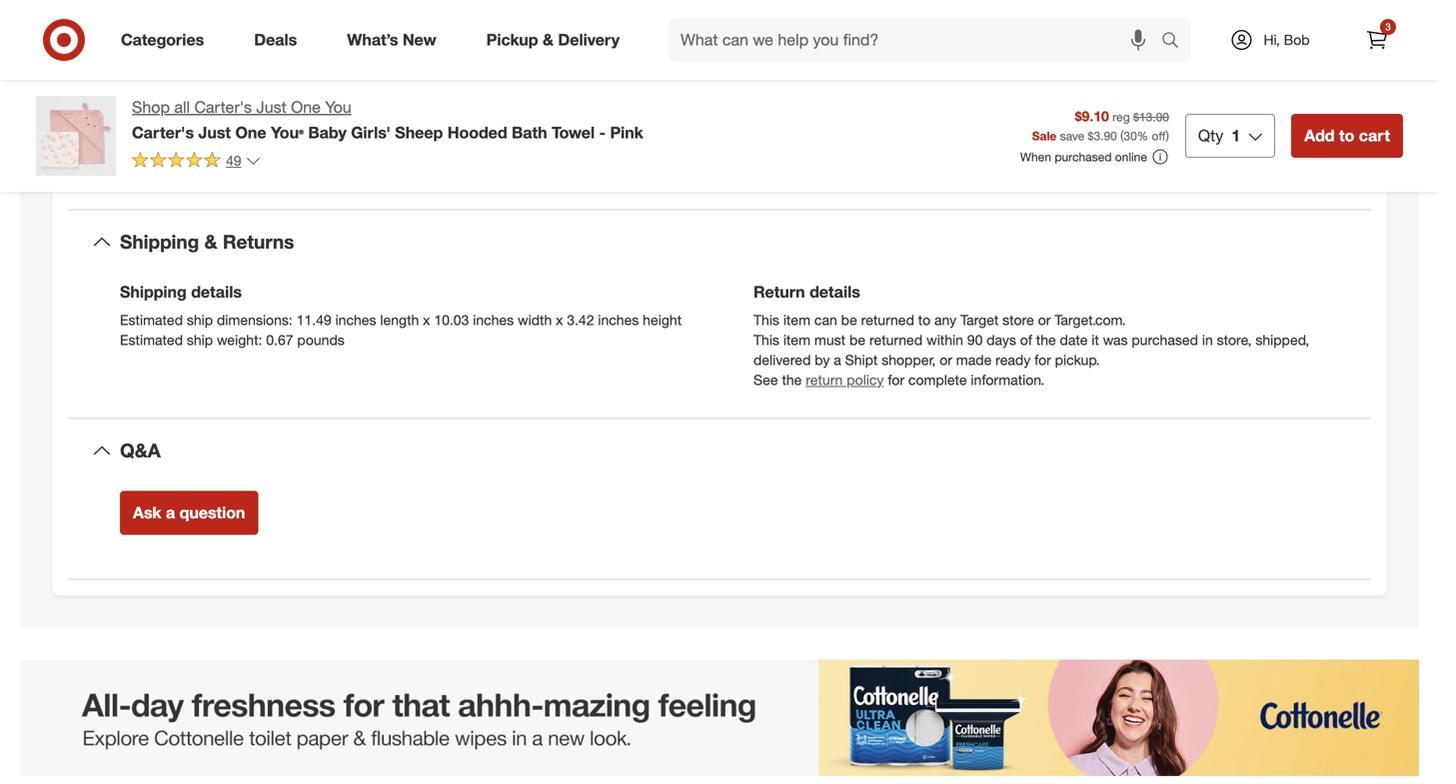 Task type: describe. For each thing, give the bounding box(es) containing it.
towel
[[552, 123, 595, 142]]

$9.10 reg $13.00 sale save $ 3.90 ( 30 % off )
[[1032, 108, 1170, 143]]

new
[[403, 30, 437, 50]]

girls'
[[351, 123, 391, 142]]

add to cart
[[1305, 126, 1391, 145]]

deals link
[[237, 18, 322, 62]]

in
[[1203, 331, 1213, 349]]

complete
[[909, 371, 967, 389]]

0 horizontal spatial the
[[782, 371, 802, 389]]

shop
[[132, 97, 170, 117]]

details for return
[[810, 282, 861, 302]]

pickup.
[[1055, 351, 1100, 369]]

qty 1
[[1199, 126, 1241, 145]]

shopper,
[[882, 351, 936, 369]]

1 estimated from the top
[[120, 311, 183, 329]]

1 inches from the left
[[335, 311, 376, 329]]

0 horizontal spatial purchased
[[1055, 150, 1112, 165]]

online
[[1116, 150, 1148, 165]]

2 estimated from the top
[[120, 331, 183, 349]]

1 vertical spatial carter's
[[132, 123, 194, 142]]

purchased inside return details this item can be returned to any target store or target.com. this item must be returned within 90 days of the date it was purchased in store, shipped, delivered by a shipt shopper, or made ready for pickup. see the return policy for complete information.
[[1132, 331, 1199, 349]]

delivery
[[558, 30, 620, 50]]

1 vertical spatial returned
[[870, 331, 923, 349]]

0 vertical spatial be
[[841, 311, 858, 329]]

it
[[1092, 331, 1100, 349]]

hooded
[[448, 123, 507, 142]]

date
[[1060, 331, 1088, 349]]

dimensions:
[[217, 311, 293, 329]]

3
[[1386, 20, 1391, 33]]

categories
[[121, 30, 204, 50]]

when
[[1021, 150, 1052, 165]]

What can we help you find? suggestions appear below search field
[[669, 18, 1167, 62]]

0 vertical spatial just
[[256, 97, 287, 117]]

49 link
[[132, 151, 262, 174]]

49
[[226, 152, 242, 169]]

ask a question button
[[120, 491, 258, 535]]

2 inches from the left
[[473, 311, 514, 329]]

hi, bob
[[1264, 31, 1310, 48]]

return
[[754, 282, 805, 302]]

bath
[[512, 123, 547, 142]]

0 horizontal spatial for
[[888, 371, 905, 389]]

pickup & delivery link
[[470, 18, 645, 62]]

must
[[815, 331, 846, 349]]

& for shipping
[[205, 230, 218, 253]]

1 this from the top
[[754, 311, 780, 329]]

0 horizontal spatial or
[[940, 351, 953, 369]]

1 vertical spatial be
[[850, 331, 866, 349]]

ask a question
[[133, 503, 245, 523]]

return
[[806, 371, 843, 389]]

3 inches from the left
[[598, 311, 639, 329]]

all
[[174, 97, 190, 117]]

%
[[1138, 128, 1149, 143]]

policy
[[847, 371, 884, 389]]

what's new link
[[330, 18, 462, 62]]

pounds
[[297, 331, 345, 349]]

3 link
[[1356, 18, 1400, 62]]

10.03
[[434, 311, 469, 329]]

categories link
[[104, 18, 229, 62]]

0 vertical spatial the
[[1037, 331, 1056, 349]]

shipping & returns button
[[68, 210, 1372, 274]]

bob
[[1284, 31, 1310, 48]]

store,
[[1217, 331, 1252, 349]]

a inside return details this item can be returned to any target store or target.com. this item must be returned within 90 days of the date it was purchased in store, shipped, delivered by a shipt shopper, or made ready for pickup. see the return policy for complete information.
[[834, 351, 842, 369]]

shop all carter's just one you carter's just one you® baby girls' sheep hooded bath towel - pink
[[132, 97, 644, 142]]

$13.00
[[1134, 110, 1170, 125]]

shipping details estimated ship dimensions: 11.49 inches length x 10.03 inches width x 3.42 inches height estimated ship weight: 0.67 pounds
[[120, 282, 682, 349]]

0.67
[[266, 331, 293, 349]]

cart
[[1359, 126, 1391, 145]]

1
[[1232, 126, 1241, 145]]

question
[[180, 503, 245, 523]]

1 horizontal spatial for
[[1035, 351, 1052, 369]]

delivered
[[754, 351, 811, 369]]

by
[[815, 351, 830, 369]]



Task type: vqa. For each thing, say whether or not it's contained in the screenshot.
details
yes



Task type: locate. For each thing, give the bounding box(es) containing it.
one up 49
[[235, 123, 267, 142]]

90
[[968, 331, 983, 349]]

information.
[[971, 371, 1045, 389]]

1 vertical spatial this
[[754, 331, 780, 349]]

0 vertical spatial item
[[784, 311, 811, 329]]

one
[[291, 97, 321, 117], [235, 123, 267, 142]]

one up you®
[[291, 97, 321, 117]]

inches left 'width'
[[473, 311, 514, 329]]

& for pickup
[[543, 30, 554, 50]]

pickup & delivery
[[487, 30, 620, 50]]

1 vertical spatial ship
[[187, 331, 213, 349]]

shipping inside shipping details estimated ship dimensions: 11.49 inches length x 10.03 inches width x 3.42 inches height estimated ship weight: 0.67 pounds
[[120, 282, 187, 302]]

or right store
[[1038, 311, 1051, 329]]

0 vertical spatial estimated
[[120, 311, 183, 329]]

0 horizontal spatial one
[[235, 123, 267, 142]]

x left 10.03
[[423, 311, 430, 329]]

0 vertical spatial one
[[291, 97, 321, 117]]

deals
[[254, 30, 297, 50]]

0 vertical spatial purchased
[[1055, 150, 1112, 165]]

the down delivered
[[782, 371, 802, 389]]

)
[[1166, 128, 1170, 143]]

or
[[1038, 311, 1051, 329], [940, 351, 953, 369]]

&
[[543, 30, 554, 50], [205, 230, 218, 253]]

inches up pounds
[[335, 311, 376, 329]]

you
[[325, 97, 352, 117]]

details inside shipping details estimated ship dimensions: 11.49 inches length x 10.03 inches width x 3.42 inches height estimated ship weight: 0.67 pounds
[[191, 282, 242, 302]]

return policy link
[[806, 371, 884, 389]]

pickup
[[487, 30, 538, 50]]

shipping down 49 link
[[120, 230, 199, 253]]

& inside shipping & returns 'dropdown button'
[[205, 230, 218, 253]]

a inside ask a question button
[[166, 503, 175, 523]]

advertisement region
[[20, 660, 1420, 777]]

inches
[[335, 311, 376, 329], [473, 311, 514, 329], [598, 311, 639, 329]]

item up delivered
[[784, 331, 811, 349]]

to right add on the top of page
[[1340, 126, 1355, 145]]

1 horizontal spatial inches
[[473, 311, 514, 329]]

1 vertical spatial the
[[782, 371, 802, 389]]

0 vertical spatial to
[[1340, 126, 1355, 145]]

30
[[1124, 128, 1138, 143]]

details inside return details this item can be returned to any target store or target.com. this item must be returned within 90 days of the date it was purchased in store, shipped, delivered by a shipt shopper, or made ready for pickup. see the return policy for complete information.
[[810, 282, 861, 302]]

days
[[987, 331, 1017, 349]]

3.42
[[567, 311, 594, 329]]

be up shipt
[[850, 331, 866, 349]]

you®
[[271, 123, 304, 142]]

target.com.
[[1055, 311, 1126, 329]]

search button
[[1153, 18, 1201, 66]]

2 this from the top
[[754, 331, 780, 349]]

shipping for shipping & returns
[[120, 230, 199, 253]]

target
[[961, 311, 999, 329]]

q&a
[[120, 439, 161, 462]]

1 vertical spatial shipping
[[120, 282, 187, 302]]

the right 'of'
[[1037, 331, 1056, 349]]

carter's right "all"
[[194, 97, 252, 117]]

add to cart button
[[1292, 114, 1404, 158]]

q&a button
[[68, 419, 1372, 483]]

a right the ask
[[166, 503, 175, 523]]

be
[[841, 311, 858, 329], [850, 331, 866, 349]]

carter's down shop
[[132, 123, 194, 142]]

$9.10
[[1075, 108, 1110, 125]]

0 vertical spatial a
[[834, 351, 842, 369]]

(
[[1121, 128, 1124, 143]]

2 horizontal spatial inches
[[598, 311, 639, 329]]

$
[[1088, 128, 1094, 143]]

what's
[[347, 30, 398, 50]]

weight:
[[217, 331, 262, 349]]

0 horizontal spatial x
[[423, 311, 430, 329]]

details for shipping
[[191, 282, 242, 302]]

1 x from the left
[[423, 311, 430, 329]]

0 vertical spatial returned
[[861, 311, 915, 329]]

what's new
[[347, 30, 437, 50]]

ship left dimensions:
[[187, 311, 213, 329]]

0 vertical spatial for
[[1035, 351, 1052, 369]]

pink
[[610, 123, 644, 142]]

1 horizontal spatial purchased
[[1132, 331, 1199, 349]]

of
[[1021, 331, 1033, 349]]

the
[[1037, 331, 1056, 349], [782, 371, 802, 389]]

for right ready on the right of the page
[[1035, 351, 1052, 369]]

purchased left 'in'
[[1132, 331, 1199, 349]]

item left "can"
[[784, 311, 811, 329]]

baby
[[308, 123, 347, 142]]

1 horizontal spatial one
[[291, 97, 321, 117]]

width
[[518, 311, 552, 329]]

1 vertical spatial a
[[166, 503, 175, 523]]

2 item from the top
[[784, 331, 811, 349]]

shipping for shipping details estimated ship dimensions: 11.49 inches length x 10.03 inches width x 3.42 inches height estimated ship weight: 0.67 pounds
[[120, 282, 187, 302]]

see
[[754, 371, 778, 389]]

details up dimensions:
[[191, 282, 242, 302]]

be right "can"
[[841, 311, 858, 329]]

shipping
[[120, 230, 199, 253], [120, 282, 187, 302]]

a right by
[[834, 351, 842, 369]]

x
[[423, 311, 430, 329], [556, 311, 563, 329]]

0 vertical spatial ship
[[187, 311, 213, 329]]

1 horizontal spatial x
[[556, 311, 563, 329]]

2 x from the left
[[556, 311, 563, 329]]

x left 3.42
[[556, 311, 563, 329]]

& right pickup
[[543, 30, 554, 50]]

returns
[[223, 230, 294, 253]]

just up 49
[[198, 123, 231, 142]]

0 horizontal spatial details
[[191, 282, 242, 302]]

1 horizontal spatial or
[[1038, 311, 1051, 329]]

shipping down shipping & returns
[[120, 282, 187, 302]]

item
[[784, 311, 811, 329], [784, 331, 811, 349]]

0 horizontal spatial a
[[166, 503, 175, 523]]

for down shopper,
[[888, 371, 905, 389]]

0 horizontal spatial &
[[205, 230, 218, 253]]

returned
[[861, 311, 915, 329], [870, 331, 923, 349]]

0 horizontal spatial just
[[198, 123, 231, 142]]

off
[[1152, 128, 1166, 143]]

estimated left weight:
[[120, 331, 183, 349]]

0 vertical spatial carter's
[[194, 97, 252, 117]]

1 vertical spatial just
[[198, 123, 231, 142]]

within
[[927, 331, 964, 349]]

& left returns
[[205, 230, 218, 253]]

1 vertical spatial &
[[205, 230, 218, 253]]

0 vertical spatial this
[[754, 311, 780, 329]]

1 vertical spatial one
[[235, 123, 267, 142]]

shipping inside 'dropdown button'
[[120, 230, 199, 253]]

0 vertical spatial &
[[543, 30, 554, 50]]

shipping & returns
[[120, 230, 294, 253]]

can
[[815, 311, 838, 329]]

was
[[1103, 331, 1128, 349]]

ready
[[996, 351, 1031, 369]]

store
[[1003, 311, 1035, 329]]

or down within
[[940, 351, 953, 369]]

this up delivered
[[754, 331, 780, 349]]

for
[[1035, 351, 1052, 369], [888, 371, 905, 389]]

search
[[1153, 32, 1201, 52]]

shipped,
[[1256, 331, 1310, 349]]

0 vertical spatial shipping
[[120, 230, 199, 253]]

any
[[935, 311, 957, 329]]

0 horizontal spatial to
[[919, 311, 931, 329]]

1 horizontal spatial details
[[810, 282, 861, 302]]

to inside button
[[1340, 126, 1355, 145]]

to inside return details this item can be returned to any target store or target.com. this item must be returned within 90 days of the date it was purchased in store, shipped, delivered by a shipt shopper, or made ready for pickup. see the return policy for complete information.
[[919, 311, 931, 329]]

1 vertical spatial for
[[888, 371, 905, 389]]

details
[[191, 282, 242, 302], [810, 282, 861, 302]]

1 vertical spatial estimated
[[120, 331, 183, 349]]

1 horizontal spatial &
[[543, 30, 554, 50]]

just
[[256, 97, 287, 117], [198, 123, 231, 142]]

add
[[1305, 126, 1335, 145]]

this
[[754, 311, 780, 329], [754, 331, 780, 349]]

image of carter's just one you® baby girls' sheep hooded bath towel - pink image
[[36, 96, 116, 176]]

sale
[[1032, 128, 1057, 143]]

11.49
[[297, 311, 332, 329]]

2 shipping from the top
[[120, 282, 187, 302]]

1 vertical spatial or
[[940, 351, 953, 369]]

3.90
[[1094, 128, 1118, 143]]

reg
[[1113, 110, 1130, 125]]

1 vertical spatial item
[[784, 331, 811, 349]]

when purchased online
[[1021, 150, 1148, 165]]

& inside pickup & delivery link
[[543, 30, 554, 50]]

0 horizontal spatial inches
[[335, 311, 376, 329]]

1 shipping from the top
[[120, 230, 199, 253]]

2 details from the left
[[810, 282, 861, 302]]

purchased down $
[[1055, 150, 1112, 165]]

ship left weight:
[[187, 331, 213, 349]]

1 details from the left
[[191, 282, 242, 302]]

ask
[[133, 503, 161, 523]]

to left any
[[919, 311, 931, 329]]

2 ship from the top
[[187, 331, 213, 349]]

hi,
[[1264, 31, 1280, 48]]

inches right 3.42
[[598, 311, 639, 329]]

shipt
[[845, 351, 878, 369]]

1 horizontal spatial a
[[834, 351, 842, 369]]

return details this item can be returned to any target store or target.com. this item must be returned within 90 days of the date it was purchased in store, shipped, delivered by a shipt shopper, or made ready for pickup. see the return policy for complete information.
[[754, 282, 1310, 389]]

1 vertical spatial purchased
[[1132, 331, 1199, 349]]

estimated down shipping & returns
[[120, 311, 183, 329]]

1 vertical spatial to
[[919, 311, 931, 329]]

details up "can"
[[810, 282, 861, 302]]

made
[[957, 351, 992, 369]]

sheep
[[395, 123, 443, 142]]

1 item from the top
[[784, 311, 811, 329]]

a
[[834, 351, 842, 369], [166, 503, 175, 523]]

qty
[[1199, 126, 1224, 145]]

0 vertical spatial or
[[1038, 311, 1051, 329]]

just up you®
[[256, 97, 287, 117]]

1 horizontal spatial to
[[1340, 126, 1355, 145]]

1 horizontal spatial the
[[1037, 331, 1056, 349]]

this down return
[[754, 311, 780, 329]]

1 ship from the top
[[187, 311, 213, 329]]

1 horizontal spatial just
[[256, 97, 287, 117]]

height
[[643, 311, 682, 329]]



